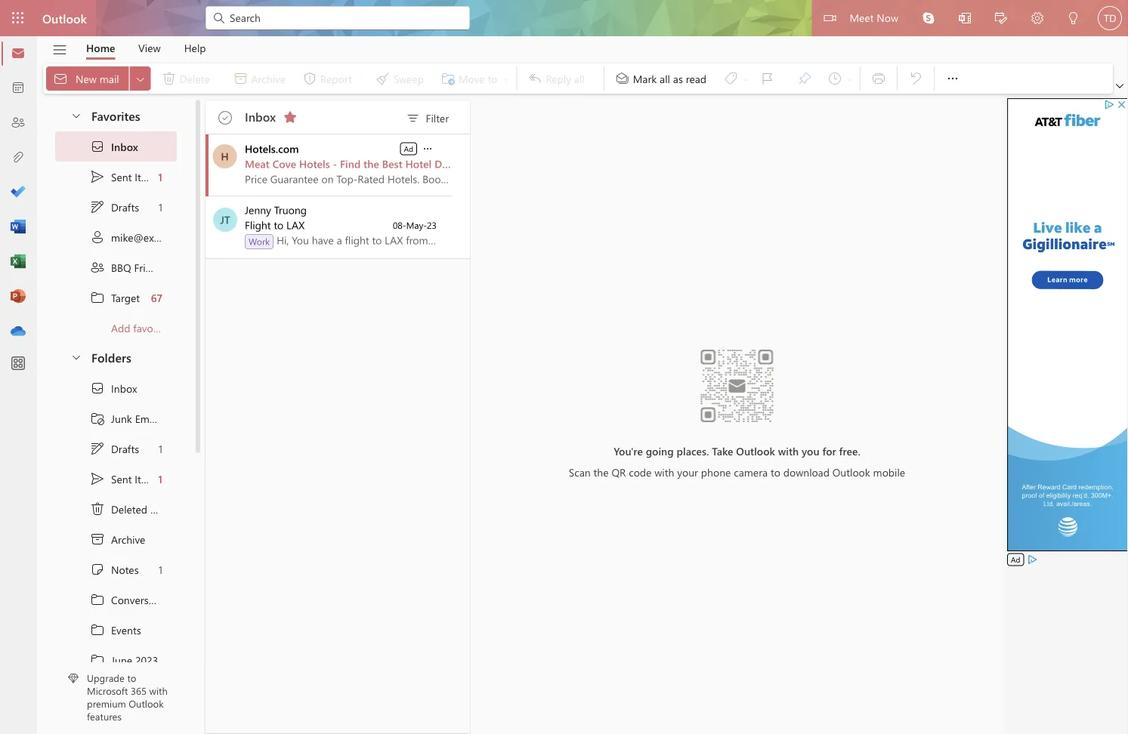 Task type: vqa. For each thing, say whether or not it's contained in the screenshot.
tab list within Application
yes



Task type: locate. For each thing, give the bounding box(es) containing it.
 button
[[947, 0, 983, 38]]

 sent items 1 for 1st  tree item from the bottom
[[90, 472, 162, 487]]

2  button from the top
[[63, 343, 88, 371]]

sent down the favorites tree item
[[111, 170, 132, 184]]

drafts
[[111, 200, 139, 214], [111, 442, 139, 456]]

help button
[[173, 36, 217, 60]]

 inside favorites tree
[[90, 290, 105, 305]]

 for  target
[[90, 290, 105, 305]]

1 vertical spatial  button
[[63, 343, 88, 371]]

email
[[135, 412, 160, 426]]


[[90, 260, 105, 275]]

0 vertical spatial ad
[[404, 144, 413, 154]]

to
[[274, 218, 284, 232], [771, 465, 781, 479], [127, 672, 136, 685]]

2  tree item from the top
[[55, 373, 177, 404]]

 button down  dropdown button
[[938, 63, 968, 94]]

home
[[86, 41, 115, 55]]


[[90, 169, 105, 184], [90, 472, 105, 487]]

with
[[778, 444, 799, 458], [655, 465, 674, 479], [149, 685, 168, 698]]

add favorite
[[111, 321, 168, 335]]


[[90, 139, 105, 154], [90, 381, 105, 396]]

1 vertical spatial 
[[70, 109, 82, 121]]

inbox inside favorites tree
[[111, 140, 138, 154]]

the inside message list no conversations selected list box
[[364, 157, 379, 171]]

outlook link
[[42, 0, 87, 36]]

set your advertising preferences image
[[1027, 554, 1039, 566]]


[[218, 111, 232, 125]]

1  tree item from the top
[[55, 283, 177, 313]]

0 vertical spatial to
[[274, 218, 284, 232]]

 inbox down folders tree item
[[90, 381, 137, 396]]

 tree item inside favorites tree
[[55, 283, 177, 313]]

inbox inside the 'inbox '
[[245, 108, 276, 125]]

 tree item
[[55, 252, 177, 283]]

code
[[629, 465, 652, 479]]

1  button from the top
[[63, 101, 88, 129]]

 button inside folders tree item
[[63, 343, 88, 371]]

2  drafts from the top
[[90, 441, 139, 456]]

free.
[[839, 444, 861, 458]]

mobile
[[873, 465, 906, 479]]

inbox up  junk email
[[111, 381, 137, 395]]

add
[[111, 321, 130, 335]]

 tree item
[[55, 525, 177, 555]]

 tree item up junk
[[55, 373, 177, 404]]


[[615, 71, 630, 86]]

 left events
[[90, 623, 105, 638]]

0 horizontal spatial 
[[422, 143, 434, 155]]

1 vertical spatial with
[[655, 465, 674, 479]]

 tree item up deleted
[[55, 464, 177, 494]]

 right mail
[[134, 73, 146, 85]]

to down  june 2023
[[127, 672, 136, 685]]

junk
[[111, 412, 132, 426]]

1  sent items 1 from the top
[[90, 169, 162, 184]]

 inside folders tree item
[[70, 351, 82, 363]]

 tree item down the  events
[[55, 645, 177, 676]]

 sent items 1 for first  tree item
[[90, 169, 162, 184]]

 tree item up add
[[55, 283, 177, 313]]

0 vertical spatial the
[[364, 157, 379, 171]]

 for  'dropdown button' within the message list no conversations selected list box
[[422, 143, 434, 155]]

0 vertical spatial with
[[778, 444, 799, 458]]

 up ''
[[90, 472, 105, 487]]

2  from the top
[[90, 593, 105, 608]]

 button
[[938, 63, 968, 94], [421, 141, 435, 156]]

the left best
[[364, 157, 379, 171]]

 button inside the favorites tree item
[[63, 101, 88, 129]]

 button
[[130, 67, 151, 91]]

1  from the top
[[90, 139, 105, 154]]

2  tree item from the top
[[55, 585, 177, 615]]

 inside the favorites tree item
[[70, 109, 82, 121]]

 button down " new mail"
[[63, 101, 88, 129]]


[[52, 42, 68, 58]]

 button left folders
[[63, 343, 88, 371]]

june
[[111, 654, 132, 668]]

tab list containing home
[[75, 36, 218, 60]]

favorite
[[133, 321, 168, 335]]

 for 
[[90, 593, 105, 608]]

 inside tree
[[90, 472, 105, 487]]

with inside upgrade to microsoft 365 with premium outlook features
[[149, 685, 168, 698]]

powerpoint image
[[11, 289, 26, 305]]

 button up 'hotel'
[[421, 141, 435, 156]]

with down going
[[655, 465, 674, 479]]

0 vertical spatial 
[[90, 200, 105, 215]]

microsoft
[[87, 685, 128, 698]]

lax
[[286, 218, 305, 232]]

1  from the top
[[90, 200, 105, 215]]

 down " new mail"
[[70, 109, 82, 121]]

cove
[[273, 157, 296, 171]]

2 horizontal spatial to
[[771, 465, 781, 479]]

items up  mike@example.com
[[135, 170, 160, 184]]

1 sent from the top
[[111, 170, 132, 184]]

outlook down free.
[[833, 465, 870, 479]]

 sent items 1 up deleted
[[90, 472, 162, 487]]

0 vertical spatial sent
[[111, 170, 132, 184]]


[[946, 71, 961, 86], [422, 143, 434, 155]]


[[212, 11, 227, 26]]

5 1 from the top
[[159, 563, 162, 577]]

4  from the top
[[90, 653, 105, 668]]

0 vertical spatial  button
[[938, 63, 968, 94]]

 inbox inside favorites tree
[[90, 139, 138, 154]]

 new mail
[[53, 71, 119, 86]]

 sent items 1 inside favorites tree
[[90, 169, 162, 184]]

items inside favorites tree
[[135, 170, 160, 184]]

2 vertical spatial to
[[127, 672, 136, 685]]

0 vertical spatial 
[[946, 71, 961, 86]]


[[824, 12, 836, 24]]

jenny truong image
[[213, 208, 237, 232]]

0 vertical spatial items
[[135, 170, 160, 184]]

0 vertical spatial 
[[90, 169, 105, 184]]

 inside tree
[[90, 441, 105, 456]]

 sent items 1
[[90, 169, 162, 184], [90, 472, 162, 487]]

2  from the top
[[90, 381, 105, 396]]

 left target
[[90, 290, 105, 305]]

 target
[[90, 290, 140, 305]]

 button
[[278, 105, 302, 129]]

hotels
[[299, 157, 330, 171]]

67
[[151, 291, 162, 305]]

 tree item down junk
[[55, 434, 177, 464]]

1 vertical spatial 
[[90, 381, 105, 396]]

hotels.com image
[[213, 144, 237, 169]]

drafts inside favorites tree
[[111, 200, 139, 214]]

 bbq friends
[[90, 260, 168, 275]]

outlook right premium
[[129, 697, 164, 711]]

add favorite tree item
[[55, 313, 177, 343]]

 inside favorites tree
[[90, 200, 105, 215]]

1  from the top
[[90, 290, 105, 305]]

 inside message list no conversations selected list box
[[422, 143, 434, 155]]

ad up 'hotel'
[[404, 144, 413, 154]]

2  tree item from the top
[[55, 464, 177, 494]]

the left qr
[[594, 465, 609, 479]]

 tree item
[[55, 162, 177, 192], [55, 464, 177, 494]]

1  drafts from the top
[[90, 200, 139, 215]]

inbox down the favorites tree item
[[111, 140, 138, 154]]

 sent items 1 up  'tree item' at top left
[[90, 169, 162, 184]]

 junk email
[[90, 411, 160, 426]]

notes
[[111, 563, 139, 577]]

 down the favorites tree item
[[90, 139, 105, 154]]

 left folders
[[70, 351, 82, 363]]

tree
[[55, 373, 177, 735]]

3  from the top
[[90, 623, 105, 638]]

2  from the top
[[90, 472, 105, 487]]

 tree item
[[55, 192, 177, 222], [55, 434, 177, 464]]

 up ""
[[90, 381, 105, 396]]

 tree item
[[55, 555, 177, 585]]

drafts for 
[[111, 442, 139, 456]]

phone
[[701, 465, 731, 479]]

bbq
[[111, 261, 131, 275]]

4  tree item from the top
[[55, 645, 177, 676]]

 up 
[[90, 200, 105, 215]]

more apps image
[[11, 357, 26, 372]]

0 vertical spatial  tree item
[[55, 162, 177, 192]]

deleted
[[111, 502, 147, 516]]

with left "you"
[[778, 444, 799, 458]]

to down 'jenny truong'
[[274, 218, 284, 232]]

 tree item up june
[[55, 615, 177, 645]]

1 vertical spatial 
[[90, 472, 105, 487]]

2 vertical spatial items
[[150, 502, 176, 516]]

1 vertical spatial to
[[771, 465, 781, 479]]

 for favorites
[[70, 109, 82, 121]]

 down ""
[[90, 441, 105, 456]]

 drafts up  'tree item' at top left
[[90, 200, 139, 215]]

sent up  tree item
[[111, 472, 132, 486]]

1 horizontal spatial to
[[274, 218, 284, 232]]

 down  dropdown button
[[946, 71, 961, 86]]

1 horizontal spatial  button
[[938, 63, 968, 94]]

 down 
[[90, 593, 105, 608]]

0 horizontal spatial to
[[127, 672, 136, 685]]

0 vertical spatial  tree item
[[55, 192, 177, 222]]

1 vertical spatial 
[[422, 143, 434, 155]]

with right 365
[[149, 685, 168, 698]]

drafts up  'tree item' at top left
[[111, 200, 139, 214]]

0 vertical spatial  sent items 1
[[90, 169, 162, 184]]

 up 'hotel'
[[422, 143, 434, 155]]

ad inside message list no conversations selected list box
[[404, 144, 413, 154]]

 inbox down the favorites tree item
[[90, 139, 138, 154]]

to for upgrade to microsoft 365 with premium outlook features
[[127, 672, 136, 685]]

 for 
[[90, 441, 105, 456]]

 drafts inside favorites tree
[[90, 200, 139, 215]]

outlook
[[42, 10, 87, 26], [736, 444, 775, 458], [833, 465, 870, 479], [129, 697, 164, 711]]

to right camera
[[771, 465, 781, 479]]

 tree item down the favorites tree item
[[55, 162, 177, 192]]

 filter
[[406, 111, 449, 126]]

2023
[[135, 654, 158, 668]]

 mark all as read
[[615, 71, 707, 86]]

view button
[[127, 36, 172, 60]]

0 horizontal spatial the
[[364, 157, 379, 171]]


[[90, 562, 105, 577]]

drafts down  junk email
[[111, 442, 139, 456]]

for
[[823, 444, 836, 458]]

flight to lax
[[245, 218, 305, 232]]

0 vertical spatial  inbox
[[90, 139, 138, 154]]

2  sent items 1 from the top
[[90, 472, 162, 487]]

ad left set your advertising preferences image in the right of the page
[[1011, 555, 1021, 565]]

 tree item down favorites
[[55, 132, 177, 162]]

to inside message list no conversations selected list box
[[274, 218, 284, 232]]

1 vertical spatial 
[[90, 441, 105, 456]]

meat cove hotels - find the best hotel deals
[[245, 157, 461, 171]]

 tree item up 
[[55, 192, 177, 222]]

 search field
[[206, 0, 470, 34]]

meet
[[850, 10, 874, 24]]

outlook up camera
[[736, 444, 775, 458]]

0 vertical spatial drafts
[[111, 200, 139, 214]]

outlook up  button
[[42, 10, 87, 26]]

archive
[[111, 533, 145, 547]]

2 vertical spatial with
[[149, 685, 168, 698]]

2  from the top
[[90, 441, 105, 456]]

0 vertical spatial inbox
[[245, 108, 276, 125]]

favorites tree item
[[55, 101, 177, 132]]

1 vertical spatial  tree item
[[55, 464, 177, 494]]

2 drafts from the top
[[111, 442, 139, 456]]

3 1 from the top
[[159, 442, 162, 456]]

inbox left 
[[245, 108, 276, 125]]

1 vertical spatial  sent items 1
[[90, 472, 162, 487]]

 for  events
[[90, 623, 105, 638]]

0 vertical spatial  drafts
[[90, 200, 139, 215]]

2 vertical spatial 
[[70, 351, 82, 363]]

excel image
[[11, 255, 26, 270]]

1  tree item from the top
[[55, 192, 177, 222]]

home button
[[75, 36, 127, 60]]

 drafts
[[90, 200, 139, 215], [90, 441, 139, 456]]

 tree item
[[55, 283, 177, 313], [55, 585, 177, 615], [55, 615, 177, 645], [55, 645, 177, 676]]

now
[[877, 10, 899, 24]]

0 horizontal spatial with
[[149, 685, 168, 698]]

 for folders
[[70, 351, 82, 363]]

0 vertical spatial  button
[[63, 101, 88, 129]]

2  inbox from the top
[[90, 381, 137, 396]]

0 vertical spatial 
[[134, 73, 146, 85]]

 up 
[[90, 169, 105, 184]]

best
[[382, 157, 403, 171]]

all
[[660, 71, 670, 85]]

0 vertical spatial  tree item
[[55, 132, 177, 162]]

 button inside message list no conversations selected list box
[[421, 141, 435, 156]]

1 vertical spatial  drafts
[[90, 441, 139, 456]]

jenny truong
[[245, 203, 307, 217]]

application
[[0, 0, 1128, 735]]

tab list
[[75, 36, 218, 60]]

1
[[158, 170, 162, 184], [159, 200, 162, 214], [159, 442, 162, 456], [158, 472, 162, 486], [159, 563, 162, 577]]

meet now
[[850, 10, 899, 24]]

qr
[[612, 465, 626, 479]]

1 drafts from the top
[[111, 200, 139, 214]]

left-rail-appbar navigation
[[3, 36, 33, 349]]

1 vertical spatial  button
[[421, 141, 435, 156]]

0 horizontal spatial ad
[[404, 144, 413, 154]]

favorites
[[91, 107, 140, 123]]

1 horizontal spatial with
[[655, 465, 674, 479]]

2 sent from the top
[[111, 472, 132, 486]]

1 vertical spatial sent
[[111, 472, 132, 486]]

 drafts down  tree item
[[90, 441, 139, 456]]

1 horizontal spatial ad
[[1011, 555, 1021, 565]]

drafts for 
[[111, 200, 139, 214]]

items right deleted
[[150, 502, 176, 516]]

 tree item
[[55, 404, 177, 434]]

1 vertical spatial  inbox
[[90, 381, 137, 396]]

4 1 from the top
[[158, 472, 162, 486]]

to inside you're going places. take outlook with you for free. scan the qr code with your phone camera to download outlook mobile
[[771, 465, 781, 479]]

2 horizontal spatial with
[[778, 444, 799, 458]]

read
[[686, 71, 707, 85]]

2 1 from the top
[[159, 200, 162, 214]]

1 vertical spatial inbox
[[111, 140, 138, 154]]

0 vertical spatial 
[[90, 139, 105, 154]]

to inside upgrade to microsoft 365 with premium outlook features
[[127, 672, 136, 685]]

1 horizontal spatial the
[[594, 465, 609, 479]]

1 horizontal spatial 
[[946, 71, 961, 86]]


[[90, 200, 105, 215], [90, 441, 105, 456]]

 button
[[1056, 0, 1092, 38]]

 inbox inside tree
[[90, 381, 137, 396]]

1 vertical spatial items
[[135, 472, 160, 486]]

your
[[677, 465, 698, 479]]

 button
[[45, 37, 75, 63]]

0 horizontal spatial  button
[[421, 141, 435, 156]]

 up upgrade
[[90, 653, 105, 668]]

1  from the top
[[90, 169, 105, 184]]

 tree item
[[55, 494, 177, 525]]

-
[[333, 157, 337, 171]]

favorites tree
[[55, 95, 205, 343]]

2  tree item from the top
[[55, 434, 177, 464]]

events
[[111, 623, 141, 637]]

 tree item up the  events
[[55, 585, 177, 615]]

1 vertical spatial the
[[594, 465, 609, 479]]

1  inbox from the top
[[90, 139, 138, 154]]

ad
[[404, 144, 413, 154], [1011, 555, 1021, 565]]

items up  deleted items
[[135, 472, 160, 486]]

 tree item
[[55, 132, 177, 162], [55, 373, 177, 404]]

1 vertical spatial drafts
[[111, 442, 139, 456]]

1 vertical spatial  tree item
[[55, 434, 177, 464]]


[[90, 290, 105, 305], [90, 593, 105, 608], [90, 623, 105, 638], [90, 653, 105, 668]]

1 vertical spatial  tree item
[[55, 373, 177, 404]]


[[90, 411, 105, 426]]



Task type: describe. For each thing, give the bounding box(es) containing it.
message list no conversations selected list box
[[206, 135, 470, 734]]

 inside favorites tree
[[90, 169, 105, 184]]

inbox heading
[[245, 101, 302, 134]]

places.
[[677, 444, 709, 458]]

mark
[[633, 71, 657, 85]]

find
[[340, 157, 361, 171]]


[[53, 71, 68, 86]]

outlook inside outlook banner
[[42, 10, 87, 26]]

Select all messages checkbox
[[215, 107, 236, 128]]

to for flight to lax
[[274, 218, 284, 232]]

 button
[[1113, 79, 1127, 94]]

outlook inside upgrade to microsoft 365 with premium outlook features
[[129, 697, 164, 711]]

the inside you're going places. take outlook with you for free. scan the qr code with your phone camera to download outlook mobile
[[594, 465, 609, 479]]

filter
[[426, 111, 449, 125]]

1  tree item from the top
[[55, 132, 177, 162]]

 button
[[983, 0, 1020, 38]]

hotels.com
[[245, 142, 299, 156]]

premium
[[87, 697, 126, 711]]

going
[[646, 444, 674, 458]]

target
[[111, 291, 140, 305]]

1 1 from the top
[[158, 170, 162, 184]]

deals
[[435, 157, 461, 171]]


[[995, 12, 1007, 24]]

1 inside  tree item
[[159, 563, 162, 577]]

 inside dropdown button
[[134, 73, 146, 85]]

may-
[[406, 219, 427, 231]]

work
[[249, 235, 270, 248]]

mail image
[[11, 46, 26, 61]]

items inside  deleted items
[[150, 502, 176, 516]]

sent inside favorites tree
[[111, 170, 132, 184]]


[[90, 532, 105, 547]]

 for 
[[90, 200, 105, 215]]

2 vertical spatial inbox
[[111, 381, 137, 395]]

 button for folders
[[63, 343, 88, 371]]

 for  june 2023
[[90, 653, 105, 668]]


[[90, 502, 105, 517]]

download
[[783, 465, 830, 479]]

 button
[[911, 0, 947, 36]]

h
[[221, 149, 229, 163]]

you're
[[614, 444, 643, 458]]

new
[[76, 71, 97, 85]]

flight
[[245, 218, 271, 232]]

mike@example.com
[[111, 230, 205, 244]]

td button
[[1092, 0, 1128, 36]]

Search field
[[228, 10, 461, 25]]

 tree item for 
[[55, 192, 177, 222]]

 inside favorites tree
[[90, 139, 105, 154]]

truong
[[274, 203, 307, 217]]


[[923, 12, 935, 24]]

meat
[[245, 157, 270, 171]]

application containing outlook
[[0, 0, 1128, 735]]


[[959, 12, 971, 24]]

message list section
[[206, 97, 470, 734]]

folders tree item
[[55, 343, 177, 373]]

outlook banner
[[0, 0, 1128, 38]]

1 vertical spatial ad
[[1011, 555, 1021, 565]]

1  tree item from the top
[[55, 162, 177, 192]]

calendar image
[[11, 81, 26, 96]]

 mike@example.com
[[90, 230, 205, 245]]


[[1116, 82, 1124, 90]]

 archive
[[90, 532, 145, 547]]

tags group
[[607, 63, 857, 94]]

 drafts for 
[[90, 441, 139, 456]]

365
[[131, 685, 147, 698]]

tree containing 
[[55, 373, 177, 735]]

 tree item for 
[[55, 434, 177, 464]]


[[1068, 12, 1080, 24]]

to do image
[[11, 185, 26, 200]]

move & delete group
[[46, 63, 513, 94]]

23
[[427, 219, 437, 231]]

files image
[[11, 150, 26, 166]]

premium features image
[[68, 674, 79, 684]]

 drafts for 
[[90, 200, 139, 215]]

Select a conversation checkbox
[[209, 197, 245, 232]]

onedrive image
[[11, 324, 26, 339]]


[[220, 111, 232, 123]]


[[1032, 12, 1044, 24]]

you
[[802, 444, 820, 458]]

 tree item
[[55, 222, 205, 252]]

scan
[[569, 465, 591, 479]]

td
[[1104, 12, 1117, 24]]

 button
[[1020, 0, 1056, 38]]

jenny
[[245, 203, 271, 217]]

 events
[[90, 623, 141, 638]]

mail
[[100, 71, 119, 85]]

3  tree item from the top
[[55, 615, 177, 645]]

take
[[712, 444, 733, 458]]

 for rightmost  'dropdown button'
[[946, 71, 961, 86]]

people image
[[11, 116, 26, 131]]

word image
[[11, 220, 26, 235]]

 june 2023
[[90, 653, 158, 668]]

08-may-23
[[393, 219, 437, 231]]

camera
[[734, 465, 768, 479]]

 button for favorites
[[63, 101, 88, 129]]


[[283, 110, 298, 125]]

friends
[[134, 261, 168, 275]]

upgrade to microsoft 365 with premium outlook features
[[87, 672, 168, 723]]

hotel
[[405, 157, 432, 171]]


[[90, 230, 105, 245]]

jt
[[220, 213, 230, 227]]

upgrade
[[87, 672, 125, 685]]

you're going places. take outlook with you for free. scan the qr code with your phone camera to download outlook mobile
[[569, 444, 906, 479]]

08-
[[393, 219, 406, 231]]

as
[[673, 71, 683, 85]]



